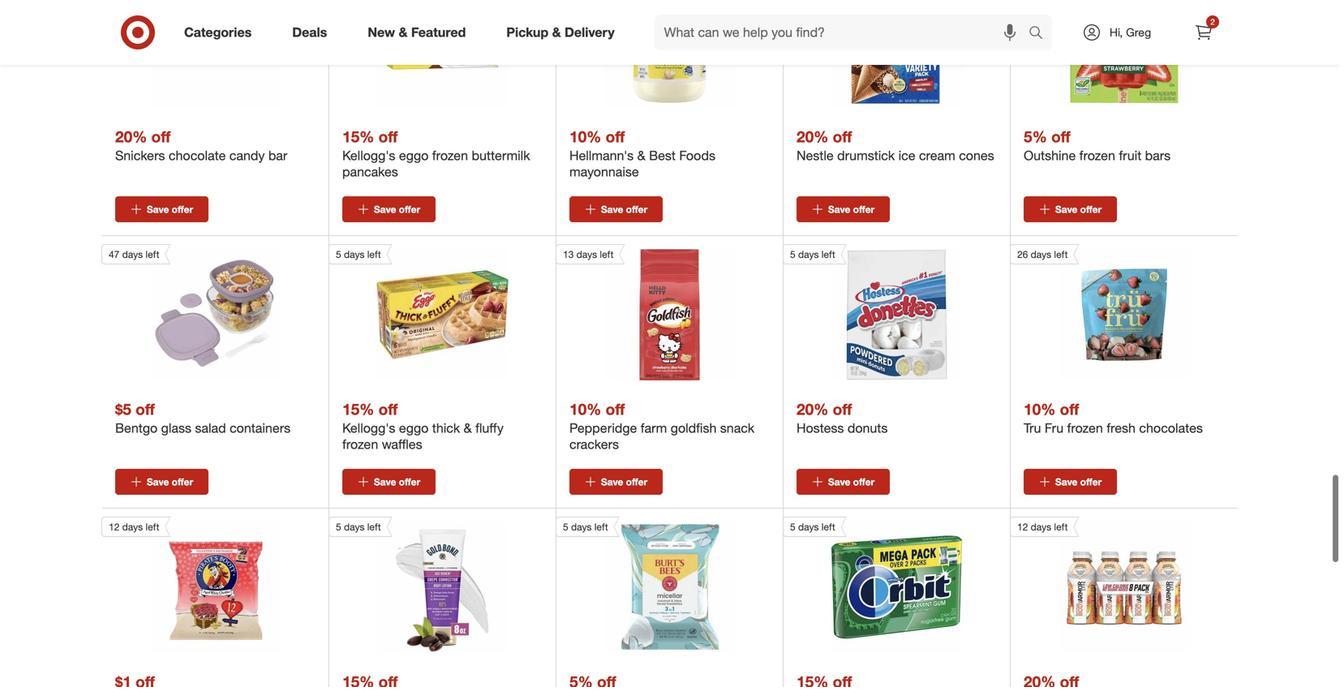 Task type: locate. For each thing, give the bounding box(es) containing it.
20% for 20% off nestle drumstick ice cream cones
[[797, 127, 829, 146]]

offer down 10% off tru fru frozen fresh chocolates
[[1081, 476, 1102, 488]]

save offer for 10% off hellmann's & best foods mayonnaise
[[601, 203, 648, 216]]

20% inside 20% off nestle drumstick ice cream cones
[[797, 127, 829, 146]]

search
[[1022, 26, 1061, 42]]

offer
[[172, 203, 193, 216], [399, 203, 421, 216], [626, 203, 648, 216], [854, 203, 875, 216], [1081, 203, 1102, 216], [172, 476, 193, 488], [399, 476, 421, 488], [626, 476, 648, 488], [854, 476, 875, 488], [1081, 476, 1102, 488]]

save offer down fru
[[1056, 476, 1102, 488]]

12 days left
[[109, 521, 159, 533], [1018, 521, 1069, 533]]

20% up hostess
[[797, 400, 829, 419]]

mayonnaise
[[570, 164, 639, 180]]

1 kellogg's from the top
[[343, 148, 396, 164]]

save offer button down waffles at bottom left
[[343, 469, 436, 495]]

offer down mayonnaise
[[626, 203, 648, 216]]

save offer button down glass
[[115, 469, 209, 495]]

off up snickers
[[151, 127, 171, 146]]

save offer for 20% off snickers chocolate candy bar
[[147, 203, 193, 216]]

buttermilk
[[472, 148, 530, 164]]

off inside 10% off pepperidge farm goldfish snack crackers
[[606, 400, 625, 419]]

save down nestle
[[829, 203, 851, 216]]

save offer button down drumstick
[[797, 196, 890, 222]]

2 15% from the top
[[343, 400, 374, 419]]

offer down chocolate
[[172, 203, 193, 216]]

outshine
[[1024, 148, 1077, 164]]

0 horizontal spatial 12 days left
[[109, 521, 159, 533]]

off up hellmann's
[[606, 127, 625, 146]]

5 days left
[[336, 248, 381, 261], [791, 248, 836, 261], [336, 521, 381, 533], [563, 521, 609, 533], [791, 521, 836, 533]]

$5 off bentgo glass salad containers
[[115, 400, 291, 436]]

off for 5% off outshine frozen fruit bars
[[1052, 127, 1071, 146]]

& right thick
[[464, 420, 472, 436]]

fru
[[1045, 420, 1064, 436]]

off up waffles at bottom left
[[379, 400, 398, 419]]

offer for 15% off kellogg's eggo frozen buttermilk pancakes
[[399, 203, 421, 216]]

off inside "20% off snickers chocolate candy bar"
[[151, 127, 171, 146]]

1 12 from the left
[[109, 521, 120, 533]]

off for 20% off nestle drumstick ice cream cones
[[833, 127, 853, 146]]

save down mayonnaise
[[601, 203, 624, 216]]

10% for 10% off hellmann's & best foods mayonnaise
[[570, 127, 602, 146]]

10% inside 10% off hellmann's & best foods mayonnaise
[[570, 127, 602, 146]]

frozen inside the 5% off outshine frozen fruit bars
[[1080, 148, 1116, 164]]

save offer button down pancakes
[[343, 196, 436, 222]]

save offer button for 10% off pepperidge farm goldfish snack crackers
[[570, 469, 663, 495]]

10% up tru
[[1024, 400, 1056, 419]]

save offer button up 47 days left
[[115, 196, 209, 222]]

12 days left button
[[101, 517, 281, 653], [1011, 517, 1191, 653]]

left inside 13 days left button
[[600, 248, 614, 261]]

2 kellogg's from the top
[[343, 420, 396, 436]]

off up pepperidge
[[606, 400, 625, 419]]

salad
[[195, 420, 226, 436]]

off up fru
[[1061, 400, 1080, 419]]

20% off hostess donuts
[[797, 400, 888, 436]]

save offer for 10% off pepperidge farm goldfish snack crackers
[[601, 476, 648, 488]]

15% inside 15% off kellogg's eggo frozen buttermilk pancakes
[[343, 127, 374, 146]]

20% off snickers chocolate candy bar
[[115, 127, 288, 164]]

13 days left
[[563, 248, 614, 261]]

save up 26 days left
[[1056, 203, 1078, 216]]

save
[[147, 203, 169, 216], [374, 203, 396, 216], [601, 203, 624, 216], [829, 203, 851, 216], [1056, 203, 1078, 216], [147, 476, 169, 488], [374, 476, 396, 488], [601, 476, 624, 488], [829, 476, 851, 488], [1056, 476, 1078, 488]]

& inside 10% off hellmann's & best foods mayonnaise
[[638, 148, 646, 164]]

pickup
[[507, 24, 549, 40]]

off inside 10% off tru fru frozen fresh chocolates
[[1061, 400, 1080, 419]]

off up outshine
[[1052, 127, 1071, 146]]

save offer down glass
[[147, 476, 193, 488]]

offer for 20% off snickers chocolate candy bar
[[172, 203, 193, 216]]

kellogg's inside 15% off kellogg's eggo frozen buttermilk pancakes
[[343, 148, 396, 164]]

frozen left waffles at bottom left
[[343, 437, 378, 453]]

save offer down drumstick
[[829, 203, 875, 216]]

20% up snickers
[[115, 127, 147, 146]]

deals
[[292, 24, 327, 40]]

frozen left buttermilk
[[432, 148, 468, 164]]

save offer for 5% off outshine frozen fruit bars
[[1056, 203, 1102, 216]]

save offer down waffles at bottom left
[[374, 476, 421, 488]]

frozen left fruit
[[1080, 148, 1116, 164]]

10% inside 10% off pepperidge farm goldfish snack crackers
[[570, 400, 602, 419]]

47 days left button
[[101, 244, 281, 381]]

47
[[109, 248, 120, 261]]

1 vertical spatial kellogg's
[[343, 420, 396, 436]]

off up bentgo
[[136, 400, 155, 419]]

save offer button for 10% off tru fru frozen fresh chocolates
[[1024, 469, 1118, 495]]

save offer button for 15% off kellogg's eggo frozen buttermilk pancakes
[[343, 196, 436, 222]]

cones
[[960, 148, 995, 164]]

offer down the 5% off outshine frozen fruit bars
[[1081, 203, 1102, 216]]

2 12 days left button from the left
[[1011, 517, 1191, 653]]

5
[[336, 248, 341, 261], [791, 248, 796, 261], [336, 521, 341, 533], [563, 521, 569, 533], [791, 521, 796, 533]]

10% off hellmann's & best foods mayonnaise
[[570, 127, 716, 180]]

save offer button down mayonnaise
[[570, 196, 663, 222]]

save down glass
[[147, 476, 169, 488]]

eggo
[[399, 148, 429, 164], [399, 420, 429, 436]]

save offer button for 20% off hostess donuts
[[797, 469, 890, 495]]

days
[[122, 248, 143, 261], [344, 248, 365, 261], [577, 248, 598, 261], [799, 248, 819, 261], [1031, 248, 1052, 261], [122, 521, 143, 533], [344, 521, 365, 533], [571, 521, 592, 533], [799, 521, 819, 533], [1031, 521, 1052, 533]]

thick
[[432, 420, 460, 436]]

save offer up 47 days left
[[147, 203, 193, 216]]

pickup & delivery
[[507, 24, 615, 40]]

containers
[[230, 420, 291, 436]]

off inside 20% off nestle drumstick ice cream cones
[[833, 127, 853, 146]]

farm
[[641, 420, 668, 436]]

save offer up 26 days left
[[1056, 203, 1102, 216]]

0 vertical spatial eggo
[[399, 148, 429, 164]]

& right new
[[399, 24, 408, 40]]

hostess
[[797, 420, 845, 436]]

fruit
[[1120, 148, 1142, 164]]

save offer down donuts
[[829, 476, 875, 488]]

off
[[151, 127, 171, 146], [379, 127, 398, 146], [606, 127, 625, 146], [833, 127, 853, 146], [1052, 127, 1071, 146], [136, 400, 155, 419], [379, 400, 398, 419], [606, 400, 625, 419], [833, 400, 853, 419], [1061, 400, 1080, 419]]

kellogg's for 15% off kellogg's eggo thick & fluffy frozen waffles
[[343, 420, 396, 436]]

1 vertical spatial 15%
[[343, 400, 374, 419]]

chocolate
[[169, 148, 226, 164]]

0 horizontal spatial 12 days left button
[[101, 517, 281, 653]]

20%
[[115, 127, 147, 146], [797, 127, 829, 146], [797, 400, 829, 419]]

save for 15% off kellogg's eggo frozen buttermilk pancakes
[[374, 203, 396, 216]]

offer down 15% off kellogg's eggo frozen buttermilk pancakes
[[399, 203, 421, 216]]

hi,
[[1110, 25, 1124, 39]]

save offer down pancakes
[[374, 203, 421, 216]]

eggo inside 15% off kellogg's eggo thick & fluffy frozen waffles
[[399, 420, 429, 436]]

save offer
[[147, 203, 193, 216], [374, 203, 421, 216], [601, 203, 648, 216], [829, 203, 875, 216], [1056, 203, 1102, 216], [147, 476, 193, 488], [374, 476, 421, 488], [601, 476, 648, 488], [829, 476, 875, 488], [1056, 476, 1102, 488]]

frozen
[[432, 148, 468, 164], [1080, 148, 1116, 164], [1068, 420, 1104, 436], [343, 437, 378, 453]]

save up 47 days left
[[147, 203, 169, 216]]

off inside 15% off kellogg's eggo thick & fluffy frozen waffles
[[379, 400, 398, 419]]

2 eggo from the top
[[399, 420, 429, 436]]

off inside the 5% off outshine frozen fruit bars
[[1052, 127, 1071, 146]]

fresh
[[1107, 420, 1136, 436]]

& right pickup
[[552, 24, 561, 40]]

save offer for 15% off kellogg's eggo thick & fluffy frozen waffles
[[374, 476, 421, 488]]

15%
[[343, 127, 374, 146], [343, 400, 374, 419]]

frozen right fru
[[1068, 420, 1104, 436]]

off inside 10% off hellmann's & best foods mayonnaise
[[606, 127, 625, 146]]

save for 5% off outshine frozen fruit bars
[[1056, 203, 1078, 216]]

0 vertical spatial 15%
[[343, 127, 374, 146]]

15% off kellogg's eggo thick & fluffy frozen waffles
[[343, 400, 504, 453]]

offer for 5% off outshine frozen fruit bars
[[1081, 203, 1102, 216]]

20% inside 20% off hostess donuts
[[797, 400, 829, 419]]

offer down drumstick
[[854, 203, 875, 216]]

kellogg's inside 15% off kellogg's eggo thick & fluffy frozen waffles
[[343, 420, 396, 436]]

2 link
[[1187, 15, 1222, 50]]

kellogg's for 15% off kellogg's eggo frozen buttermilk pancakes
[[343, 148, 396, 164]]

26
[[1018, 248, 1029, 261]]

save down 'crackers'
[[601, 476, 624, 488]]

new & featured
[[368, 24, 466, 40]]

eggo for 15% off kellogg's eggo frozen buttermilk pancakes
[[399, 148, 429, 164]]

10% up pepperidge
[[570, 400, 602, 419]]

save down fru
[[1056, 476, 1078, 488]]

&
[[399, 24, 408, 40], [552, 24, 561, 40], [638, 148, 646, 164], [464, 420, 472, 436]]

left inside 47 days left button
[[146, 248, 159, 261]]

20% for 20% off snickers chocolate candy bar
[[115, 127, 147, 146]]

10% up hellmann's
[[570, 127, 602, 146]]

save offer button down fru
[[1024, 469, 1118, 495]]

off for 20% off hostess donuts
[[833, 400, 853, 419]]

eggo inside 15% off kellogg's eggo frozen buttermilk pancakes
[[399, 148, 429, 164]]

save for $5 off bentgo glass salad containers
[[147, 476, 169, 488]]

hellmann's
[[570, 148, 634, 164]]

kellogg's up pancakes
[[343, 148, 396, 164]]

5 days left button
[[329, 244, 509, 381], [783, 244, 963, 381], [329, 517, 509, 653], [556, 517, 736, 653], [783, 517, 963, 653]]

1 horizontal spatial 12
[[1018, 521, 1029, 533]]

47 days left
[[109, 248, 159, 261]]

1 15% from the top
[[343, 127, 374, 146]]

20% inside "20% off snickers chocolate candy bar"
[[115, 127, 147, 146]]

categories link
[[170, 15, 272, 50]]

offer for 10% off pepperidge farm goldfish snack crackers
[[626, 476, 648, 488]]

1 horizontal spatial 12 days left button
[[1011, 517, 1191, 653]]

save offer down 'crackers'
[[601, 476, 648, 488]]

save offer down mayonnaise
[[601, 203, 648, 216]]

foods
[[680, 148, 716, 164]]

left
[[146, 248, 159, 261], [368, 248, 381, 261], [600, 248, 614, 261], [822, 248, 836, 261], [1055, 248, 1069, 261], [146, 521, 159, 533], [368, 521, 381, 533], [595, 521, 609, 533], [822, 521, 836, 533], [1055, 521, 1069, 533]]

save offer button
[[115, 196, 209, 222], [343, 196, 436, 222], [570, 196, 663, 222], [797, 196, 890, 222], [1024, 196, 1118, 222], [115, 469, 209, 495], [343, 469, 436, 495], [570, 469, 663, 495], [797, 469, 890, 495], [1024, 469, 1118, 495]]

goldfish
[[671, 420, 717, 436]]

off inside $5 off bentgo glass salad containers
[[136, 400, 155, 419]]

save offer for 10% off tru fru frozen fresh chocolates
[[1056, 476, 1102, 488]]

donuts
[[848, 420, 888, 436]]

off up drumstick
[[833, 127, 853, 146]]

kellogg's
[[343, 148, 396, 164], [343, 420, 396, 436]]

15% inside 15% off kellogg's eggo thick & fluffy frozen waffles
[[343, 400, 374, 419]]

off for 10% off hellmann's & best foods mayonnaise
[[606, 127, 625, 146]]

5%
[[1024, 127, 1048, 146]]

20% for 20% off hostess donuts
[[797, 400, 829, 419]]

save down waffles at bottom left
[[374, 476, 396, 488]]

offer down waffles at bottom left
[[399, 476, 421, 488]]

save for 10% off tru fru frozen fresh chocolates
[[1056, 476, 1078, 488]]

20% up nestle
[[797, 127, 829, 146]]

1 eggo from the top
[[399, 148, 429, 164]]

& left best
[[638, 148, 646, 164]]

10%
[[570, 127, 602, 146], [570, 400, 602, 419], [1024, 400, 1056, 419]]

offer down glass
[[172, 476, 193, 488]]

0 horizontal spatial 12
[[109, 521, 120, 533]]

off inside 20% off hostess donuts
[[833, 400, 853, 419]]

save offer for 20% off nestle drumstick ice cream cones
[[829, 203, 875, 216]]

kellogg's up waffles at bottom left
[[343, 420, 396, 436]]

0 vertical spatial kellogg's
[[343, 148, 396, 164]]

off for 20% off snickers chocolate candy bar
[[151, 127, 171, 146]]

save offer button down hostess
[[797, 469, 890, 495]]

12
[[109, 521, 120, 533], [1018, 521, 1029, 533]]

offer down donuts
[[854, 476, 875, 488]]

off up hostess
[[833, 400, 853, 419]]

save offer for $5 off bentgo glass salad containers
[[147, 476, 193, 488]]

save for 15% off kellogg's eggo thick & fluffy frozen waffles
[[374, 476, 396, 488]]

10% inside 10% off tru fru frozen fresh chocolates
[[1024, 400, 1056, 419]]

$5
[[115, 400, 131, 419]]

1 vertical spatial eggo
[[399, 420, 429, 436]]

2 12 from the left
[[1018, 521, 1029, 533]]

snack
[[721, 420, 755, 436]]

off for $5 off bentgo glass salad containers
[[136, 400, 155, 419]]

save for 20% off nestle drumstick ice cream cones
[[829, 203, 851, 216]]

1 horizontal spatial 12 days left
[[1018, 521, 1069, 533]]

off up pancakes
[[379, 127, 398, 146]]

off inside 15% off kellogg's eggo frozen buttermilk pancakes
[[379, 127, 398, 146]]

tru
[[1024, 420, 1042, 436]]

save for 10% off hellmann's & best foods mayonnaise
[[601, 203, 624, 216]]

save offer button down 'crackers'
[[570, 469, 663, 495]]

crackers
[[570, 437, 619, 453]]

save down pancakes
[[374, 203, 396, 216]]

save offer button up 26 days left
[[1024, 196, 1118, 222]]

search button
[[1022, 15, 1061, 54]]

save down hostess
[[829, 476, 851, 488]]

offer down farm
[[626, 476, 648, 488]]



Task type: describe. For each thing, give the bounding box(es) containing it.
offer for 10% off hellmann's & best foods mayonnaise
[[626, 203, 648, 216]]

offer for $5 off bentgo glass salad containers
[[172, 476, 193, 488]]

chocolates
[[1140, 420, 1204, 436]]

off for 10% off tru fru frozen fresh chocolates
[[1061, 400, 1080, 419]]

eggo for 15% off kellogg's eggo thick & fluffy frozen waffles
[[399, 420, 429, 436]]

frozen inside 15% off kellogg's eggo thick & fluffy frozen waffles
[[343, 437, 378, 453]]

save offer button for 5% off outshine frozen fruit bars
[[1024, 196, 1118, 222]]

13
[[563, 248, 574, 261]]

greg
[[1127, 25, 1152, 39]]

save for 10% off pepperidge farm goldfish snack crackers
[[601, 476, 624, 488]]

save offer button for 10% off hellmann's & best foods mayonnaise
[[570, 196, 663, 222]]

pickup & delivery link
[[493, 15, 635, 50]]

fluffy
[[476, 420, 504, 436]]

save for 20% off hostess donuts
[[829, 476, 851, 488]]

save offer button for 15% off kellogg's eggo thick & fluffy frozen waffles
[[343, 469, 436, 495]]

drumstick
[[838, 148, 895, 164]]

What can we help you find? suggestions appear below search field
[[655, 15, 1033, 50]]

featured
[[411, 24, 466, 40]]

new & featured link
[[354, 15, 486, 50]]

15% off kellogg's eggo frozen buttermilk pancakes
[[343, 127, 530, 180]]

candy
[[230, 148, 265, 164]]

1 12 days left from the left
[[109, 521, 159, 533]]

20% off nestle drumstick ice cream cones
[[797, 127, 995, 164]]

new
[[368, 24, 395, 40]]

offer for 15% off kellogg's eggo thick & fluffy frozen waffles
[[399, 476, 421, 488]]

bar
[[269, 148, 288, 164]]

save offer for 15% off kellogg's eggo frozen buttermilk pancakes
[[374, 203, 421, 216]]

offer for 20% off nestle drumstick ice cream cones
[[854, 203, 875, 216]]

13 days left button
[[556, 244, 736, 381]]

snickers
[[115, 148, 165, 164]]

15% for 15% off kellogg's eggo thick & fluffy frozen waffles
[[343, 400, 374, 419]]

glass
[[161, 420, 192, 436]]

bars
[[1146, 148, 1171, 164]]

& inside 15% off kellogg's eggo thick & fluffy frozen waffles
[[464, 420, 472, 436]]

off for 15% off kellogg's eggo thick & fluffy frozen waffles
[[379, 400, 398, 419]]

frozen inside 15% off kellogg's eggo frozen buttermilk pancakes
[[432, 148, 468, 164]]

2
[[1211, 17, 1216, 27]]

hi, greg
[[1110, 25, 1152, 39]]

5% off outshine frozen fruit bars
[[1024, 127, 1171, 164]]

best
[[649, 148, 676, 164]]

10% off tru fru frozen fresh chocolates
[[1024, 400, 1204, 436]]

categories
[[184, 24, 252, 40]]

pancakes
[[343, 164, 398, 180]]

deals link
[[279, 15, 348, 50]]

offer for 20% off hostess donuts
[[854, 476, 875, 488]]

pepperidge
[[570, 420, 637, 436]]

save offer button for $5 off bentgo glass salad containers
[[115, 469, 209, 495]]

2 12 days left from the left
[[1018, 521, 1069, 533]]

off for 15% off kellogg's eggo frozen buttermilk pancakes
[[379, 127, 398, 146]]

save offer button for 20% off snickers chocolate candy bar
[[115, 196, 209, 222]]

left inside 26 days left button
[[1055, 248, 1069, 261]]

offer for 10% off tru fru frozen fresh chocolates
[[1081, 476, 1102, 488]]

cream
[[920, 148, 956, 164]]

days inside button
[[1031, 248, 1052, 261]]

10% for 10% off pepperidge farm goldfish snack crackers
[[570, 400, 602, 419]]

10% off pepperidge farm goldfish snack crackers
[[570, 400, 755, 453]]

off for 10% off pepperidge farm goldfish snack crackers
[[606, 400, 625, 419]]

delivery
[[565, 24, 615, 40]]

10% for 10% off tru fru frozen fresh chocolates
[[1024, 400, 1056, 419]]

12 for 1st 12 days left button from the right
[[1018, 521, 1029, 533]]

save offer button for 20% off nestle drumstick ice cream cones
[[797, 196, 890, 222]]

waffles
[[382, 437, 423, 453]]

12 for 2nd 12 days left button from the right
[[109, 521, 120, 533]]

bentgo
[[115, 420, 158, 436]]

ice
[[899, 148, 916, 164]]

save offer for 20% off hostess donuts
[[829, 476, 875, 488]]

26 days left button
[[1011, 244, 1191, 381]]

frozen inside 10% off tru fru frozen fresh chocolates
[[1068, 420, 1104, 436]]

15% for 15% off kellogg's eggo frozen buttermilk pancakes
[[343, 127, 374, 146]]

1 12 days left button from the left
[[101, 517, 281, 653]]

save for 20% off snickers chocolate candy bar
[[147, 203, 169, 216]]

nestle
[[797, 148, 834, 164]]

26 days left
[[1018, 248, 1069, 261]]



Task type: vqa. For each thing, say whether or not it's contained in the screenshot.


